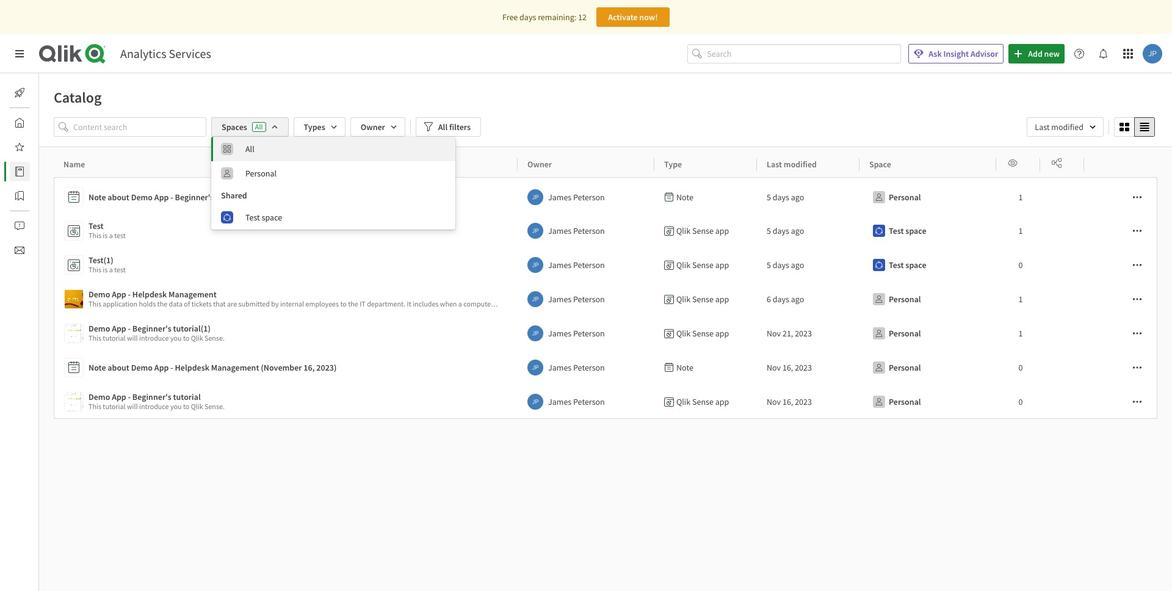 Task type: vqa. For each thing, say whether or not it's contained in the screenshot.
first ':' from the right
no



Task type: describe. For each thing, give the bounding box(es) containing it.
introduce for tutorial(1)
[[139, 334, 169, 343]]

james for test(1)
[[549, 260, 572, 271]]

james peterson for test
[[549, 225, 605, 236]]

demo for demo app - beginner's tutorial this tutorial will introduce you to qlik sense.
[[89, 392, 110, 403]]

0 horizontal spatial last
[[767, 159, 783, 170]]

all for all filters
[[438, 122, 448, 133]]

james peterson cell for test(1)
[[518, 248, 655, 282]]

is for test(1)
[[103, 265, 108, 274]]

1 vertical spatial helpdesk
[[175, 362, 210, 373]]

nov for 0
[[767, 396, 781, 407]]

1 vertical spatial modified
[[784, 159, 817, 170]]

sense for demo app - beginner's tutorial(1)
[[693, 328, 714, 339]]

2 nov from the top
[[767, 362, 781, 373]]

personal for personal button related to nov 21, 2023
[[889, 328, 922, 339]]

2023 for 0
[[795, 396, 812, 407]]

qlik sense app for demo app - helpdesk management
[[677, 294, 730, 305]]

modified inside field
[[1052, 122, 1084, 133]]

this inside test this is a test
[[89, 231, 101, 240]]

james peterson cell for demo app - beginner's tutorial
[[518, 385, 655, 419]]

4 more actions image from the top
[[1133, 363, 1143, 373]]

tutorial for demo app - beginner's tutorial
[[103, 402, 126, 411]]

nov 16, 2023 cell for note
[[757, 351, 860, 385]]

personal for fifth personal button from the bottom of the page
[[889, 192, 922, 203]]

personal for the personal link at the top left
[[246, 168, 277, 179]]

test inside test this is a test
[[89, 221, 104, 232]]

- inside button
[[171, 192, 173, 203]]

qlik for demo app - beginner's tutorial(1)
[[677, 328, 691, 339]]

nov 21, 2023
[[767, 328, 812, 339]]

more actions image for nov 21, 2023
[[1133, 329, 1143, 338]]

test(1) this is a test
[[89, 255, 126, 274]]

1 horizontal spatial all
[[255, 122, 263, 131]]

more actions image for personal
[[1133, 294, 1143, 304]]

demo inside button
[[131, 192, 153, 203]]

is for test
[[103, 231, 108, 240]]

james for demo app - beginner's tutorial
[[549, 396, 572, 407]]

now!
[[640, 12, 658, 23]]

0 vertical spatial management
[[169, 289, 217, 300]]

all link
[[211, 137, 456, 161]]

shared
[[221, 190, 247, 201]]

1 more actions image from the top
[[1133, 192, 1143, 202]]

qlik for test(1)
[[677, 260, 691, 271]]

space for 0
[[906, 260, 927, 271]]

navigation pane element
[[0, 78, 66, 265]]

you for tutorial(1)
[[170, 334, 182, 343]]

1 james peterson from the top
[[549, 192, 605, 203]]

0 horizontal spatial last modified
[[767, 159, 817, 170]]

5 for 1
[[767, 225, 771, 236]]

5 days ago button for 1
[[767, 221, 805, 241]]

add new button
[[1009, 44, 1065, 64]]

16, for nov 16, 2023 cell for note
[[783, 362, 794, 373]]

1 1 cell from the top
[[997, 177, 1041, 214]]

1 nov 16, 2023 from the top
[[767, 362, 812, 373]]

activate now!
[[608, 12, 658, 23]]

free days remaining: 12
[[503, 12, 587, 23]]

0 for 2023
[[1019, 396, 1023, 407]]

switch view group
[[1115, 117, 1156, 137]]

collections image
[[15, 191, 24, 201]]

1 for 6 days ago
[[1019, 294, 1023, 305]]

getting started image
[[15, 88, 24, 98]]

alerts
[[39, 221, 60, 232]]

used in image
[[1053, 158, 1062, 168]]

james peterson for demo app - beginner's tutorial
[[549, 396, 605, 407]]

catalog inside 'navigation pane' element
[[39, 166, 66, 177]]

qlik sense app cell for demo app - helpdesk management
[[655, 282, 757, 316]]

0 vertical spatial catalog
[[54, 88, 102, 107]]

0 cell for nov 16, 2023
[[997, 385, 1041, 419]]

test space inside menu
[[246, 212, 282, 223]]

test space for 1
[[889, 225, 927, 236]]

1 personal cell from the top
[[860, 177, 997, 214]]

1 horizontal spatial owner
[[528, 159, 552, 170]]

last modified inside field
[[1036, 122, 1084, 133]]

new
[[1045, 48, 1060, 59]]

type
[[665, 159, 682, 170]]

free
[[503, 12, 518, 23]]

16, for the nov 16, 2023 button
[[783, 396, 794, 407]]

personal button for nov 21, 2023
[[870, 324, 924, 343]]

qlik sense app cell for demo app - beginner's tutorial
[[655, 385, 757, 419]]

nov 21, 2023 button
[[767, 324, 812, 343]]

qlik for demo app - helpdesk management
[[677, 294, 691, 305]]

about for note about demo app - beginner's tutorial(1) (december 14, 2023)
[[108, 192, 129, 203]]

james peterson cell for test
[[518, 214, 655, 248]]

peterson for test(1)
[[574, 260, 605, 271]]

6 days ago button
[[767, 290, 805, 309]]

test space for 0
[[889, 260, 927, 271]]

5 days ago for 1
[[767, 225, 805, 236]]

peterson for demo app - beginner's tutorial(1)
[[574, 328, 605, 339]]

5 days ago button for 0
[[767, 255, 805, 275]]

add new
[[1029, 48, 1060, 59]]

1 for 5 days ago
[[1019, 225, 1023, 236]]

6 days ago cell
[[757, 282, 860, 316]]

2023 for 1
[[795, 328, 812, 339]]

all filters
[[438, 122, 471, 133]]

filters
[[450, 122, 471, 133]]

1 james from the top
[[549, 192, 572, 203]]

insight
[[944, 48, 970, 59]]

viewed by image
[[1009, 158, 1018, 168]]

types button
[[294, 117, 346, 137]]

6 peterson from the top
[[574, 362, 605, 373]]

1 1 from the top
[[1019, 192, 1023, 203]]

note about demo app - helpdesk management (november 16, 2023) button
[[64, 356, 513, 380]]

ask insight advisor
[[929, 48, 999, 59]]

beginner's for tutorial
[[132, 392, 171, 403]]

qlik sense app cell for demo app - beginner's tutorial(1)
[[655, 316, 757, 351]]

- for tutorial
[[128, 392, 131, 403]]

note inside note about demo app - helpdesk management (november 16, 2023) button
[[89, 362, 106, 373]]

test space element
[[246, 212, 448, 223]]

app for test(1)
[[716, 260, 730, 271]]

nov 16, 2023 button
[[767, 392, 812, 412]]

sense for demo app - beginner's tutorial
[[693, 396, 714, 407]]

this inside demo app - beginner's tutorial(1) this tutorial will introduce you to qlik sense.
[[89, 334, 101, 343]]

analytics services
[[120, 46, 211, 61]]

alerts link
[[10, 216, 60, 236]]

all element
[[246, 144, 448, 155]]

test space cell for 1
[[860, 214, 997, 248]]

ago for test(1)
[[792, 260, 805, 271]]

2 nov 16, 2023 from the top
[[767, 396, 812, 407]]

demo app - beginner's tutorial(1) this tutorial will introduce you to qlik sense.
[[89, 323, 225, 343]]

test for test
[[114, 231, 126, 240]]

demo app - helpdesk management button
[[64, 287, 513, 312]]

qlik for demo app - beginner's tutorial
[[677, 396, 691, 407]]

1 james peterson cell from the top
[[518, 177, 655, 214]]

test(1)
[[89, 255, 114, 266]]

owner inside "dropdown button"
[[361, 122, 385, 133]]

qlik sense app cell for test(1)
[[655, 248, 757, 282]]

(november
[[261, 362, 302, 373]]

james peterson cell for demo app - beginner's tutorial(1)
[[518, 316, 655, 351]]

1 5 days ago cell from the top
[[757, 177, 860, 214]]

personal button for nov 16, 2023
[[870, 392, 924, 412]]

6
[[767, 294, 771, 305]]

add
[[1029, 48, 1043, 59]]

1 cell for nov 21, 2023
[[997, 316, 1041, 351]]

6 james peterson from the top
[[549, 362, 605, 373]]

note about demo app - beginner's tutorial(1) (december 14, 2023)
[[89, 192, 330, 203]]

1 personal button from the top
[[870, 188, 924, 207]]

1 peterson from the top
[[574, 192, 605, 203]]

you for tutorial
[[170, 402, 182, 411]]

james for demo app - helpdesk management
[[549, 294, 572, 305]]

12
[[578, 12, 587, 23]]

james for demo app - beginner's tutorial(1)
[[549, 328, 572, 339]]

days for test
[[773, 225, 790, 236]]



Task type: locate. For each thing, give the bounding box(es) containing it.
demo for demo app - helpdesk management
[[89, 289, 110, 300]]

1 vertical spatial test
[[114, 265, 126, 274]]

1 test space button from the top
[[870, 221, 929, 241]]

4 qlik sense app cell from the top
[[655, 316, 757, 351]]

0 vertical spatial last modified
[[1036, 122, 1084, 133]]

nov 16, 2023 cell
[[757, 351, 860, 385], [757, 385, 860, 419]]

3 5 days ago from the top
[[767, 260, 805, 271]]

james peterson image
[[1144, 44, 1163, 64], [528, 223, 544, 239], [528, 291, 544, 307], [528, 326, 544, 341], [528, 360, 544, 376], [528, 394, 544, 410]]

subscriptions image
[[15, 246, 24, 255]]

1 vertical spatial note cell
[[655, 351, 757, 385]]

0 horizontal spatial owner
[[361, 122, 385, 133]]

5 james peterson from the top
[[549, 328, 605, 339]]

open sidebar menu image
[[15, 49, 24, 59]]

0 vertical spatial owner
[[361, 122, 385, 133]]

will
[[127, 334, 138, 343], [127, 402, 138, 411]]

app inside demo app - beginner's tutorial this tutorial will introduce you to qlik sense.
[[112, 392, 126, 403]]

test inside filters region
[[246, 212, 260, 223]]

introduce inside demo app - beginner's tutorial(1) this tutorial will introduce you to qlik sense.
[[139, 334, 169, 343]]

home
[[39, 117, 61, 128]]

1 more actions image from the top
[[1133, 226, 1143, 236]]

1 0 cell from the top
[[997, 248, 1041, 282]]

sense. inside demo app - beginner's tutorial this tutorial will introduce you to qlik sense.
[[205, 402, 225, 411]]

activate now! link
[[597, 7, 670, 27]]

qlik sense app image for demo app - helpdesk management
[[65, 290, 83, 308]]

0 vertical spatial modified
[[1052, 122, 1084, 133]]

0 horizontal spatial all
[[246, 144, 255, 155]]

1 vertical spatial beginner's
[[132, 323, 171, 334]]

beginner's inside demo app - beginner's tutorial(1) this tutorial will introduce you to qlik sense.
[[132, 323, 171, 334]]

to down note about demo app - helpdesk management (november 16, 2023)
[[183, 402, 190, 411]]

james peterson cell
[[518, 177, 655, 214], [518, 214, 655, 248], [518, 248, 655, 282], [518, 282, 655, 316], [518, 316, 655, 351], [518, 351, 655, 385], [518, 385, 655, 419]]

note
[[89, 192, 106, 203], [677, 192, 694, 203], [89, 362, 106, 373], [677, 362, 694, 373]]

1 this from the top
[[89, 231, 101, 240]]

types
[[304, 122, 325, 133]]

1 to from the top
[[183, 334, 190, 343]]

1 5 from the top
[[767, 192, 771, 203]]

a for test(1)
[[109, 265, 113, 274]]

all right spaces in the top of the page
[[255, 122, 263, 131]]

1 vertical spatial about
[[108, 362, 129, 373]]

will inside demo app - beginner's tutorial(1) this tutorial will introduce you to qlik sense.
[[127, 334, 138, 343]]

7 james peterson from the top
[[549, 396, 605, 407]]

space inside menu
[[262, 212, 282, 223]]

16,
[[304, 362, 315, 373], [783, 362, 794, 373], [783, 396, 794, 407]]

1 sense. from the top
[[205, 334, 225, 343]]

sense for test(1)
[[693, 260, 714, 271]]

favorites image
[[15, 142, 24, 152]]

0 vertical spatial beginner's
[[175, 192, 214, 203]]

tutorial(1) inside note about demo app - beginner's tutorial(1) (december 14, 2023) button
[[216, 192, 253, 203]]

1 will from the top
[[127, 334, 138, 343]]

nov 21, 2023 cell
[[757, 316, 860, 351]]

2 vertical spatial space
[[906, 260, 927, 271]]

this inside test(1) this is a test
[[89, 265, 101, 274]]

activate
[[608, 12, 638, 23]]

days
[[520, 12, 537, 23], [773, 192, 790, 203], [773, 225, 790, 236], [773, 260, 790, 271], [773, 294, 790, 305]]

test for test(1)
[[114, 265, 126, 274]]

5 personal button from the top
[[870, 392, 924, 412]]

2 to from the top
[[183, 402, 190, 411]]

nov inside "cell"
[[767, 328, 781, 339]]

note cell
[[655, 177, 757, 214], [655, 351, 757, 385]]

0 vertical spatial a
[[109, 231, 113, 240]]

personal cell for nov 21, 2023
[[860, 316, 997, 351]]

3 1 from the top
[[1019, 294, 1023, 305]]

test inside test this is a test
[[114, 231, 126, 240]]

5 for 0
[[767, 260, 771, 271]]

tutorial for demo app - beginner's tutorial(1)
[[103, 334, 126, 343]]

1 vertical spatial 2023)
[[317, 362, 337, 373]]

james peterson
[[549, 192, 605, 203], [549, 225, 605, 236], [549, 260, 605, 271], [549, 294, 605, 305], [549, 328, 605, 339], [549, 362, 605, 373], [549, 396, 605, 407]]

app for demo app - helpdesk management
[[716, 294, 730, 305]]

1 vertical spatial qlik sense app image
[[65, 393, 83, 411]]

personal button
[[870, 188, 924, 207], [870, 290, 924, 309], [870, 324, 924, 343], [870, 358, 924, 378], [870, 392, 924, 412]]

app for demo app - beginner's tutorial
[[716, 396, 730, 407]]

1 horizontal spatial helpdesk
[[175, 362, 210, 373]]

5 qlik sense app cell from the top
[[655, 385, 757, 419]]

1 vertical spatial catalog
[[39, 166, 66, 177]]

note cell for nov
[[655, 351, 757, 385]]

- inside demo app - beginner's tutorial(1) this tutorial will introduce you to qlik sense.
[[128, 323, 131, 334]]

demo app - helpdesk management
[[89, 289, 217, 300]]

0 vertical spatial test
[[114, 231, 126, 240]]

5 days ago cell for test(1)
[[757, 248, 860, 282]]

qlik sense app cell
[[655, 214, 757, 248], [655, 248, 757, 282], [655, 282, 757, 316], [655, 316, 757, 351], [655, 385, 757, 419]]

james peterson image for qlik sense app
[[528, 257, 544, 273]]

qlik sense app image
[[65, 324, 83, 343]]

sense. for demo app - beginner's tutorial(1)
[[205, 334, 225, 343]]

0 vertical spatial you
[[170, 334, 182, 343]]

0 vertical spatial will
[[127, 334, 138, 343]]

spaces
[[222, 122, 247, 133]]

test this is a test
[[89, 221, 126, 240]]

5 days ago button
[[767, 221, 805, 241], [767, 255, 805, 275]]

about inside button
[[108, 192, 129, 203]]

catalog link
[[10, 162, 66, 181]]

0 vertical spatial sense.
[[205, 334, 225, 343]]

ago for test
[[792, 225, 805, 236]]

demo inside demo app - beginner's tutorial(1) this tutorial will introduce you to qlik sense.
[[89, 323, 110, 334]]

4 this from the top
[[89, 402, 101, 411]]

Content search text field
[[73, 117, 206, 137]]

peterson
[[574, 192, 605, 203], [574, 225, 605, 236], [574, 260, 605, 271], [574, 294, 605, 305], [574, 328, 605, 339], [574, 362, 605, 373], [574, 396, 605, 407]]

a inside test this is a test
[[109, 231, 113, 240]]

test
[[114, 231, 126, 240], [114, 265, 126, 274]]

2 vertical spatial 0
[[1019, 396, 1023, 407]]

a inside test(1) this is a test
[[109, 265, 113, 274]]

4 sense from the top
[[693, 328, 714, 339]]

0 cell for 5 days ago
[[997, 248, 1041, 282]]

0 vertical spatial 5
[[767, 192, 771, 203]]

3 nov from the top
[[767, 396, 781, 407]]

ago for demo app - helpdesk management
[[792, 294, 805, 305]]

peterson for demo app - helpdesk management
[[574, 294, 605, 305]]

about up test this is a test
[[108, 192, 129, 203]]

app
[[716, 225, 730, 236], [716, 260, 730, 271], [716, 294, 730, 305], [716, 328, 730, 339], [716, 396, 730, 407]]

will for tutorial
[[127, 402, 138, 411]]

about for note about demo app - helpdesk management (november 16, 2023)
[[108, 362, 129, 373]]

james peterson image for note
[[528, 189, 544, 205]]

1 horizontal spatial last
[[1036, 122, 1050, 133]]

test for "test space" link
[[246, 212, 260, 223]]

you down note about demo app - helpdesk management (november 16, 2023)
[[170, 402, 182, 411]]

tutorial(1)
[[216, 192, 253, 203], [173, 323, 211, 334]]

0 vertical spatial 5 days ago button
[[767, 221, 805, 241]]

helpdesk
[[132, 289, 167, 300], [175, 362, 210, 373]]

0 vertical spatial qlik sense app image
[[65, 290, 83, 308]]

qlik
[[677, 225, 691, 236], [677, 260, 691, 271], [677, 294, 691, 305], [677, 328, 691, 339], [191, 334, 203, 343], [677, 396, 691, 407], [191, 402, 203, 411]]

2 5 days ago from the top
[[767, 225, 805, 236]]

2 qlik sense app from the top
[[677, 260, 730, 271]]

3 5 from the top
[[767, 260, 771, 271]]

5 james from the top
[[549, 328, 572, 339]]

4 personal cell from the top
[[860, 351, 997, 385]]

2 introduce from the top
[[139, 402, 169, 411]]

test right test(1)
[[114, 265, 126, 274]]

1 vertical spatial space
[[906, 225, 927, 236]]

2023 inside "cell"
[[795, 328, 812, 339]]

2 test space cell from the top
[[860, 248, 997, 282]]

a
[[109, 231, 113, 240], [109, 265, 113, 274]]

2 0 cell from the top
[[997, 351, 1041, 385]]

all for all element
[[246, 144, 255, 155]]

app for demo app - helpdesk management
[[112, 289, 126, 300]]

0 cell
[[997, 248, 1041, 282], [997, 351, 1041, 385], [997, 385, 1041, 419]]

management
[[169, 289, 217, 300], [211, 362, 259, 373]]

qlik sense app for test(1)
[[677, 260, 730, 271]]

searchbar element
[[688, 44, 902, 64]]

1 vertical spatial to
[[183, 402, 190, 411]]

beginner's inside button
[[175, 192, 214, 203]]

note inside note about demo app - beginner's tutorial(1) (december 14, 2023) button
[[89, 192, 106, 203]]

to up note about demo app - helpdesk management (november 16, 2023)
[[183, 334, 190, 343]]

7 peterson from the top
[[574, 396, 605, 407]]

helpdesk up demo app - beginner's tutorial this tutorial will introduce you to qlik sense.
[[175, 362, 210, 373]]

2 vertical spatial nov
[[767, 396, 781, 407]]

0 vertical spatial is
[[103, 231, 108, 240]]

2023)
[[310, 192, 330, 203], [317, 362, 337, 373]]

4 james peterson from the top
[[549, 294, 605, 305]]

test for test space button related to 0
[[889, 260, 904, 271]]

beginner's for tutorial(1)
[[132, 323, 171, 334]]

personal for fourth personal button
[[889, 362, 922, 373]]

5 days ago cell
[[757, 177, 860, 214], [757, 214, 860, 248], [757, 248, 860, 282]]

2 james from the top
[[549, 225, 572, 236]]

introduce inside demo app - beginner's tutorial this tutorial will introduce you to qlik sense.
[[139, 402, 169, 411]]

is inside test this is a test
[[103, 231, 108, 240]]

6 james peterson cell from the top
[[518, 351, 655, 385]]

5 peterson from the top
[[574, 328, 605, 339]]

tutorial
[[103, 334, 126, 343], [173, 392, 201, 403], [103, 402, 126, 411]]

services
[[169, 46, 211, 61]]

2 qlik sense app image from the top
[[65, 393, 83, 411]]

6 days ago
[[767, 294, 805, 305]]

note cell for 5
[[655, 177, 757, 214]]

2 james peterson from the top
[[549, 225, 605, 236]]

1
[[1019, 192, 1023, 203], [1019, 225, 1023, 236], [1019, 294, 1023, 305], [1019, 328, 1023, 339]]

1 vertical spatial will
[[127, 402, 138, 411]]

5 days ago
[[767, 192, 805, 203], [767, 225, 805, 236], [767, 260, 805, 271]]

2 james peterson image from the top
[[528, 257, 544, 273]]

test
[[246, 212, 260, 223], [89, 221, 104, 232], [889, 225, 904, 236], [889, 260, 904, 271]]

- for tutorial(1)
[[128, 323, 131, 334]]

3 this from the top
[[89, 334, 101, 343]]

1 vertical spatial 0
[[1019, 362, 1023, 373]]

sense. for demo app - beginner's tutorial
[[205, 402, 225, 411]]

1 test from the top
[[114, 231, 126, 240]]

(december
[[255, 192, 295, 203]]

beginner's inside demo app - beginner's tutorial this tutorial will introduce you to qlik sense.
[[132, 392, 171, 403]]

3 peterson from the top
[[574, 260, 605, 271]]

qlik sense app image
[[65, 290, 83, 308], [65, 393, 83, 411]]

this
[[89, 231, 101, 240], [89, 265, 101, 274], [89, 334, 101, 343], [89, 402, 101, 411]]

2 nov 16, 2023 cell from the top
[[757, 385, 860, 419]]

0 vertical spatial to
[[183, 334, 190, 343]]

to inside demo app - beginner's tutorial this tutorial will introduce you to qlik sense.
[[183, 402, 190, 411]]

james peterson image for nov 16, 2023
[[528, 394, 544, 410]]

0 horizontal spatial helpdesk
[[132, 289, 167, 300]]

advisor
[[971, 48, 999, 59]]

2023
[[795, 328, 812, 339], [795, 362, 812, 373], [795, 396, 812, 407]]

sense. down note about demo app - helpdesk management (november 16, 2023)
[[205, 402, 225, 411]]

app inside button
[[154, 192, 169, 203]]

1 vertical spatial 5 days ago
[[767, 225, 805, 236]]

4 1 cell from the top
[[997, 316, 1041, 351]]

app
[[154, 192, 169, 203], [112, 289, 126, 300], [112, 323, 126, 334], [154, 362, 169, 373], [112, 392, 126, 403]]

test space button
[[870, 221, 929, 241], [870, 255, 929, 275]]

1 vertical spatial test space
[[889, 225, 927, 236]]

2 0 from the top
[[1019, 362, 1023, 373]]

0 vertical spatial 2023)
[[310, 192, 330, 203]]

personal link
[[211, 161, 456, 186]]

days for demo app - helpdesk management
[[773, 294, 790, 305]]

2023) for note about demo app - beginner's tutorial(1) (december 14, 2023)
[[310, 192, 330, 203]]

sense.
[[205, 334, 225, 343], [205, 402, 225, 411]]

catalog right catalog image
[[39, 166, 66, 177]]

2 vertical spatial beginner's
[[132, 392, 171, 403]]

nov
[[767, 328, 781, 339], [767, 362, 781, 373], [767, 396, 781, 407]]

ask
[[929, 48, 942, 59]]

a for test
[[109, 231, 113, 240]]

4 app from the top
[[716, 328, 730, 339]]

1 vertical spatial nov
[[767, 362, 781, 373]]

to for tutorial
[[183, 402, 190, 411]]

1 vertical spatial test space button
[[870, 255, 929, 275]]

1 vertical spatial 5 days ago button
[[767, 255, 805, 275]]

1 is from the top
[[103, 231, 108, 240]]

is down test this is a test
[[103, 265, 108, 274]]

0 vertical spatial tutorial(1)
[[216, 192, 253, 203]]

more actions image for 5 days ago
[[1133, 260, 1143, 270]]

2 5 days ago button from the top
[[767, 255, 805, 275]]

14,
[[297, 192, 308, 203]]

1 vertical spatial owner
[[528, 159, 552, 170]]

1 vertical spatial is
[[103, 265, 108, 274]]

home image
[[15, 118, 24, 128]]

catalog up home
[[54, 88, 102, 107]]

1 you from the top
[[170, 334, 182, 343]]

this inside demo app - beginner's tutorial this tutorial will introduce you to qlik sense.
[[89, 402, 101, 411]]

2 will from the top
[[127, 402, 138, 411]]

5
[[767, 192, 771, 203], [767, 225, 771, 236], [767, 260, 771, 271]]

5 qlik sense app from the top
[[677, 396, 730, 407]]

a up test(1)
[[109, 231, 113, 240]]

1 vertical spatial 2023
[[795, 362, 812, 373]]

modified
[[1052, 122, 1084, 133], [784, 159, 817, 170]]

qlik sense app image inside demo app - helpdesk management button
[[65, 290, 83, 308]]

test space cell for 0
[[860, 248, 997, 282]]

2 vertical spatial 2023
[[795, 396, 812, 407]]

1 qlik sense app image from the top
[[65, 290, 83, 308]]

1 a from the top
[[109, 231, 113, 240]]

personal element
[[246, 168, 448, 179]]

personal button for 6 days ago
[[870, 290, 924, 309]]

name
[[64, 159, 85, 170]]

tutorial(1) left (december
[[216, 192, 253, 203]]

3 app from the top
[[716, 294, 730, 305]]

cell
[[1041, 177, 1085, 214], [1085, 177, 1158, 214], [1041, 214, 1085, 248], [1085, 214, 1158, 248], [1041, 248, 1085, 282], [1085, 248, 1158, 282], [1041, 282, 1085, 316], [1085, 282, 1158, 316], [1041, 316, 1085, 351], [1085, 316, 1158, 351], [1041, 351, 1085, 385], [1085, 351, 1158, 385], [1041, 385, 1085, 419], [1085, 385, 1158, 419]]

2 this from the top
[[89, 265, 101, 274]]

2023) inside button
[[317, 362, 337, 373]]

3 5 days ago cell from the top
[[757, 248, 860, 282]]

1 cell
[[997, 177, 1041, 214], [997, 214, 1041, 248], [997, 282, 1041, 316], [997, 316, 1041, 351]]

all filters button
[[416, 117, 481, 137]]

1 5 days ago from the top
[[767, 192, 805, 203]]

0 vertical spatial helpdesk
[[132, 289, 167, 300]]

1 vertical spatial more actions image
[[1133, 294, 1143, 304]]

test space cell
[[860, 214, 997, 248], [860, 248, 997, 282]]

0 vertical spatial introduce
[[139, 334, 169, 343]]

1 vertical spatial sense.
[[205, 402, 225, 411]]

1 2023 from the top
[[795, 328, 812, 339]]

2 test space button from the top
[[870, 255, 929, 275]]

demo
[[131, 192, 153, 203], [89, 289, 110, 300], [89, 323, 110, 334], [131, 362, 153, 373], [89, 392, 110, 403]]

0 vertical spatial test space
[[246, 212, 282, 223]]

app for demo app - beginner's tutorial(1)
[[716, 328, 730, 339]]

more actions image
[[1133, 226, 1143, 236], [1133, 294, 1143, 304]]

catalog image
[[15, 167, 24, 177]]

1 vertical spatial nov 16, 2023
[[767, 396, 812, 407]]

a down test this is a test
[[109, 265, 113, 274]]

last inside last modified field
[[1036, 122, 1050, 133]]

demo inside demo app - beginner's tutorial this tutorial will introduce you to qlik sense.
[[89, 392, 110, 403]]

menu inside filters region
[[211, 137, 456, 230]]

menu
[[211, 137, 456, 230]]

1 vertical spatial management
[[211, 362, 259, 373]]

ago
[[792, 192, 805, 203], [792, 225, 805, 236], [792, 260, 805, 271], [792, 294, 805, 305]]

1 vertical spatial introduce
[[139, 402, 169, 411]]

Last modified field
[[1028, 117, 1104, 137]]

qlik for test
[[677, 225, 691, 236]]

space
[[262, 212, 282, 223], [906, 225, 927, 236], [906, 260, 927, 271]]

nov 16, 2023
[[767, 362, 812, 373], [767, 396, 812, 407]]

3 personal button from the top
[[870, 324, 924, 343]]

2023) inside button
[[310, 192, 330, 203]]

james
[[549, 192, 572, 203], [549, 225, 572, 236], [549, 260, 572, 271], [549, 294, 572, 305], [549, 328, 572, 339], [549, 362, 572, 373], [549, 396, 572, 407]]

personal cell for 6 days ago
[[860, 282, 997, 316]]

test up test(1) this is a test
[[114, 231, 126, 240]]

james peterson image for 5 days ago
[[528, 223, 544, 239]]

0 vertical spatial 2023
[[795, 328, 812, 339]]

personal
[[246, 168, 277, 179], [889, 192, 922, 203], [889, 294, 922, 305], [889, 328, 922, 339], [889, 362, 922, 373], [889, 396, 922, 407]]

3 qlik sense app cell from the top
[[655, 282, 757, 316]]

2 personal cell from the top
[[860, 282, 997, 316]]

demo app - beginner's tutorial this tutorial will introduce you to qlik sense.
[[89, 392, 225, 411]]

qlik inside demo app - beginner's tutorial this tutorial will introduce you to qlik sense.
[[191, 402, 203, 411]]

2 a from the top
[[109, 265, 113, 274]]

5 sense from the top
[[693, 396, 714, 407]]

5 days ago cell for test
[[757, 214, 860, 248]]

tutorial(1) inside demo app - beginner's tutorial(1) this tutorial will introduce you to qlik sense.
[[173, 323, 211, 334]]

app inside demo app - beginner's tutorial(1) this tutorial will introduce you to qlik sense.
[[112, 323, 126, 334]]

analytics services element
[[120, 46, 211, 61]]

7 james peterson cell from the top
[[518, 385, 655, 419]]

qlik sense app for demo app - beginner's tutorial
[[677, 396, 730, 407]]

home link
[[10, 113, 61, 133]]

2023) for note about demo app - helpdesk management (november 16, 2023)
[[317, 362, 337, 373]]

note about demo app - helpdesk management (november 16, 2023)
[[89, 362, 337, 373]]

0 vertical spatial note cell
[[655, 177, 757, 214]]

qlik sense app for test
[[677, 225, 730, 236]]

qlik inside demo app - beginner's tutorial(1) this tutorial will introduce you to qlik sense.
[[191, 334, 203, 343]]

james for test
[[549, 225, 572, 236]]

0 vertical spatial 0
[[1019, 260, 1023, 271]]

4 james from the top
[[549, 294, 572, 305]]

2 vertical spatial 5 days ago
[[767, 260, 805, 271]]

2 2023 from the top
[[795, 362, 812, 373]]

more actions image for nov 16, 2023
[[1133, 397, 1143, 407]]

qlik sense app for demo app - beginner's tutorial(1)
[[677, 328, 730, 339]]

0 vertical spatial space
[[262, 212, 282, 223]]

- inside demo app - beginner's tutorial this tutorial will introduce you to qlik sense.
[[128, 392, 131, 403]]

sense. inside demo app - beginner's tutorial(1) this tutorial will introduce you to qlik sense.
[[205, 334, 225, 343]]

will for tutorial(1)
[[127, 334, 138, 343]]

1 vertical spatial last
[[767, 159, 783, 170]]

about up demo app - beginner's tutorial this tutorial will introduce you to qlik sense.
[[108, 362, 129, 373]]

filters region
[[39, 115, 1173, 230]]

1 vertical spatial 5
[[767, 225, 771, 236]]

3 0 cell from the top
[[997, 385, 1041, 419]]

3 personal cell from the top
[[860, 316, 997, 351]]

1 horizontal spatial last modified
[[1036, 122, 1084, 133]]

2 5 from the top
[[767, 225, 771, 236]]

2 sense. from the top
[[205, 402, 225, 411]]

management left (november at the left of page
[[211, 362, 259, 373]]

2 5 days ago cell from the top
[[757, 214, 860, 248]]

test inside test(1) this is a test
[[114, 265, 126, 274]]

personal cell
[[860, 177, 997, 214], [860, 282, 997, 316], [860, 316, 997, 351], [860, 351, 997, 385], [860, 385, 997, 419]]

note about demo app - beginner's tutorial(1) (december 14, 2023) button
[[64, 185, 513, 210]]

ago inside button
[[792, 294, 805, 305]]

0 vertical spatial 5 days ago
[[767, 192, 805, 203]]

alerts image
[[15, 221, 24, 231]]

sense for demo app - helpdesk management
[[693, 294, 714, 305]]

you up note about demo app - helpdesk management (november 16, 2023)
[[170, 334, 182, 343]]

2 vertical spatial test space
[[889, 260, 927, 271]]

1 horizontal spatial tutorial(1)
[[216, 192, 253, 203]]

2 personal button from the top
[[870, 290, 924, 309]]

1 about from the top
[[108, 192, 129, 203]]

space
[[870, 159, 892, 170]]

1 nov 16, 2023 cell from the top
[[757, 351, 860, 385]]

1 vertical spatial you
[[170, 402, 182, 411]]

2023) right (november at the left of page
[[317, 362, 337, 373]]

is up test(1)
[[103, 231, 108, 240]]

2 ago from the top
[[792, 225, 805, 236]]

app for test
[[716, 225, 730, 236]]

analytics
[[120, 46, 166, 61]]

0 horizontal spatial modified
[[784, 159, 817, 170]]

about inside button
[[108, 362, 129, 373]]

0 vertical spatial nov 16, 2023
[[767, 362, 812, 373]]

1 ago from the top
[[792, 192, 805, 203]]

helpdesk up demo app - beginner's tutorial(1) this tutorial will introduce you to qlik sense.
[[132, 289, 167, 300]]

ask insight advisor button
[[909, 44, 1004, 64]]

4 james peterson cell from the top
[[518, 282, 655, 316]]

0 vertical spatial more actions image
[[1133, 226, 1143, 236]]

personal inside filters region
[[246, 168, 277, 179]]

sense. up note about demo app - helpdesk management (november 16, 2023)
[[205, 334, 225, 343]]

3 0 from the top
[[1019, 396, 1023, 407]]

you inside demo app - beginner's tutorial(1) this tutorial will introduce you to qlik sense.
[[170, 334, 182, 343]]

1 vertical spatial james peterson image
[[528, 257, 544, 273]]

2 peterson from the top
[[574, 225, 605, 236]]

1 horizontal spatial modified
[[1052, 122, 1084, 133]]

1 vertical spatial last modified
[[767, 159, 817, 170]]

4 ago from the top
[[792, 294, 805, 305]]

qlik sense app
[[677, 225, 730, 236], [677, 260, 730, 271], [677, 294, 730, 305], [677, 328, 730, 339], [677, 396, 730, 407]]

3 james peterson cell from the top
[[518, 248, 655, 282]]

test space link
[[211, 205, 456, 230]]

1 vertical spatial a
[[109, 265, 113, 274]]

0 vertical spatial test space button
[[870, 221, 929, 241]]

0 vertical spatial about
[[108, 192, 129, 203]]

2 app from the top
[[716, 260, 730, 271]]

2 horizontal spatial all
[[438, 122, 448, 133]]

introduce
[[139, 334, 169, 343], [139, 402, 169, 411]]

sense for test
[[693, 225, 714, 236]]

all down spaces in the top of the page
[[246, 144, 255, 155]]

all left filters on the top of the page
[[438, 122, 448, 133]]

2 sense from the top
[[693, 260, 714, 271]]

more actions image
[[1133, 192, 1143, 202], [1133, 260, 1143, 270], [1133, 329, 1143, 338], [1133, 363, 1143, 373], [1133, 397, 1143, 407]]

james peterson image for 6 days ago
[[528, 291, 544, 307]]

test space button for 1
[[870, 221, 929, 241]]

beginner's
[[175, 192, 214, 203], [132, 323, 171, 334], [132, 392, 171, 403]]

2 note cell from the top
[[655, 351, 757, 385]]

app for demo app - beginner's tutorial(1) this tutorial will introduce you to qlik sense.
[[112, 323, 126, 334]]

1 qlik sense app from the top
[[677, 225, 730, 236]]

21,
[[783, 328, 794, 339]]

you inside demo app - beginner's tutorial this tutorial will introduce you to qlik sense.
[[170, 402, 182, 411]]

is inside test(1) this is a test
[[103, 265, 108, 274]]

james peterson image for nov 21, 2023
[[528, 326, 544, 341]]

0 vertical spatial last
[[1036, 122, 1050, 133]]

management up demo app - beginner's tutorial(1) this tutorial will introduce you to qlik sense.
[[169, 289, 217, 300]]

5 app from the top
[[716, 396, 730, 407]]

Search text field
[[708, 44, 902, 64]]

nov for 1
[[767, 328, 781, 339]]

1 vertical spatial tutorial(1)
[[173, 323, 211, 334]]

to
[[183, 334, 190, 343], [183, 402, 190, 411]]

3 sense from the top
[[693, 294, 714, 305]]

2023) right 14,
[[310, 192, 330, 203]]

to for tutorial(1)
[[183, 334, 190, 343]]

1 for nov 21, 2023
[[1019, 328, 1023, 339]]

2 1 from the top
[[1019, 225, 1023, 236]]

all inside dropdown button
[[438, 122, 448, 133]]

is
[[103, 231, 108, 240], [103, 265, 108, 274]]

6 james from the top
[[549, 362, 572, 373]]

5 james peterson cell from the top
[[518, 316, 655, 351]]

will inside demo app - beginner's tutorial this tutorial will introduce you to qlik sense.
[[127, 402, 138, 411]]

2 vertical spatial 5
[[767, 260, 771, 271]]

james peterson image
[[528, 189, 544, 205], [528, 257, 544, 273]]

demo for demo app - beginner's tutorial(1) this tutorial will introduce you to qlik sense.
[[89, 323, 110, 334]]

to inside demo app - beginner's tutorial(1) this tutorial will introduce you to qlik sense.
[[183, 334, 190, 343]]

you
[[170, 334, 182, 343], [170, 402, 182, 411]]

2 more actions image from the top
[[1133, 294, 1143, 304]]

1 app from the top
[[716, 225, 730, 236]]

-
[[171, 192, 173, 203], [128, 289, 131, 300], [128, 323, 131, 334], [171, 362, 173, 373], [128, 392, 131, 403]]

- for management
[[128, 289, 131, 300]]

tutorial(1) up note about demo app - helpdesk management (november 16, 2023)
[[173, 323, 211, 334]]

5 more actions image from the top
[[1133, 397, 1143, 407]]

menu containing all
[[211, 137, 456, 230]]

2 more actions image from the top
[[1133, 260, 1143, 270]]

0 horizontal spatial tutorial(1)
[[173, 323, 211, 334]]

nov 16, 2023 cell for qlik sense app
[[757, 385, 860, 419]]

owner button
[[350, 117, 405, 137]]

5 days ago for 0
[[767, 260, 805, 271]]

3 1 cell from the top
[[997, 282, 1041, 316]]

0 vertical spatial james peterson image
[[528, 189, 544, 205]]

4 personal button from the top
[[870, 358, 924, 378]]

0 vertical spatial nov
[[767, 328, 781, 339]]

1 cell for 6 days ago
[[997, 282, 1041, 316]]

james peterson for demo app - helpdesk management
[[549, 294, 605, 305]]

all
[[438, 122, 448, 133], [255, 122, 263, 131], [246, 144, 255, 155]]

tutorial inside demo app - beginner's tutorial(1) this tutorial will introduce you to qlik sense.
[[103, 334, 126, 343]]

1 qlik sense app cell from the top
[[655, 214, 757, 248]]

remaining:
[[538, 12, 577, 23]]



